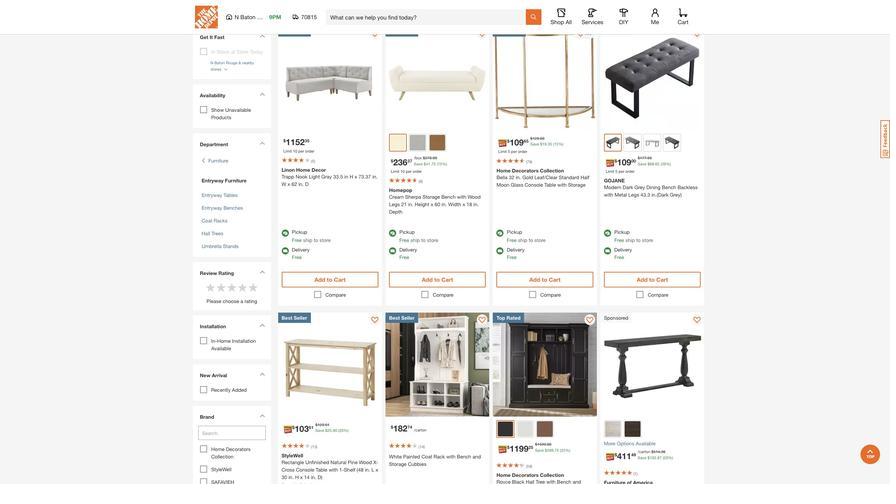 Task type: locate. For each thing, give the bounding box(es) containing it.
star symbol image
[[205, 283, 216, 293], [216, 283, 227, 293], [227, 283, 237, 293]]

home up nook
[[296, 167, 310, 173]]

add for gojane modern dark grey dining bench backless with metal legs 43.3 in.(dark grey)
[[637, 276, 648, 283]]

1 add from the left
[[314, 276, 325, 283]]

1 add to cart from the left
[[314, 276, 346, 283]]

in. right '60'
[[442, 201, 447, 208]]

3 delivery from the left
[[507, 247, 525, 253]]

save inside $ 177 . 65 save $ 68 . 65 ( 39 %) limit 5 per order
[[638, 162, 647, 166]]

gold
[[522, 174, 533, 180]]

25
[[327, 429, 332, 433], [529, 445, 533, 450], [561, 448, 565, 453]]

109 for $ 109 00
[[617, 157, 631, 167]]

bench inside homepop cream sherpa storage bench with wood legs 21 in. height x 60 in. width x 18 in. depth
[[441, 194, 456, 200]]

1 vertical spatial legs
[[389, 201, 400, 208]]

home up bella
[[497, 168, 511, 174]]

1 vertical spatial 14
[[304, 475, 310, 481]]

1 vertical spatial collection
[[211, 454, 234, 460]]

$ 236 37 /box $ 278 . 09 save $ 41 . 72 ( 15 %) limit 10 per order
[[391, 156, 447, 174]]

00 left 177
[[631, 158, 636, 164]]

00 for $ 1599 . 00 save $ 399 . 75 ( 25 %)
[[547, 442, 551, 447]]

1 ship from the left
[[303, 237, 312, 243]]

available for pickup image for (
[[389, 230, 396, 237]]

14 left d)
[[304, 475, 310, 481]]

2 star symbol image from the left
[[248, 283, 258, 293]]

2 horizontal spatial storage
[[568, 182, 586, 188]]

0 vertical spatial legs
[[628, 192, 639, 198]]

) for ( 9 )
[[422, 179, 423, 184]]

new arrival
[[200, 373, 227, 379]]

1 horizontal spatial available shipping image
[[497, 248, 504, 255]]

x left '60'
[[431, 201, 433, 208]]

add to cart button for home decorators collection bella 32 in. gold leaf/clear standard half moon glass console table with storage
[[497, 272, 593, 288]]

with inside white painted coat rack with bench and storage cubbies
[[446, 454, 456, 460]]

3 ship from the left
[[518, 237, 527, 243]]

2 vertical spatial 65
[[655, 162, 660, 166]]

storage up '60'
[[423, 194, 440, 200]]

) for ( 5 )
[[314, 159, 315, 163]]

1 vertical spatial wood
[[359, 460, 372, 466]]

3 delivery free from the left
[[507, 247, 525, 260]]

%) inside $ 177 . 65 save $ 68 . 65 ( 39 %) limit 5 per order
[[666, 162, 671, 166]]

0 vertical spatial 65
[[524, 139, 529, 144]]

1 vertical spatial bench
[[441, 194, 456, 200]]

ship for trapp nook light gray 33.5 in h x 73.37 in. w x 62 in. d
[[303, 237, 312, 243]]

$ 1199 25
[[507, 444, 533, 454]]

00 inside $ 1599 . 00 save $ 399 . 75 ( 25 %)
[[547, 442, 551, 447]]

0 horizontal spatial 00
[[540, 136, 544, 141]]

0 vertical spatial storage
[[568, 182, 586, 188]]

129 left 51
[[318, 423, 324, 427]]

399
[[547, 448, 554, 453]]

furniture up tables on the top left of the page
[[225, 178, 247, 184]]

limit
[[283, 149, 292, 153], [498, 149, 507, 154], [391, 169, 399, 174], [606, 169, 614, 174]]

display image
[[371, 31, 378, 38], [479, 31, 486, 38], [694, 31, 701, 38], [371, 317, 378, 324], [479, 317, 486, 324], [586, 317, 593, 324], [694, 317, 701, 324]]

20
[[339, 429, 344, 433], [664, 456, 668, 460]]

white 47.2 image
[[645, 135, 660, 151]]

( 13 )
[[311, 445, 317, 449]]

free for 177 available shipping image
[[614, 254, 624, 260]]

2 caret icon image from the top
[[260, 93, 265, 96]]

limit up gojane
[[606, 169, 614, 174]]

back caret image
[[202, 157, 205, 165]]

33.5
[[333, 174, 343, 180]]

home down installation link at the bottom of page
[[217, 338, 231, 344]]

$ inside $ 1152 35
[[283, 138, 286, 143]]

0 horizontal spatial 14
[[304, 475, 310, 481]]

0 horizontal spatial stylewell
[[211, 467, 231, 473]]

1 horizontal spatial 5
[[508, 149, 510, 154]]

free for available for pickup icon for (
[[399, 237, 409, 243]]

with down the standard on the top of the page
[[557, 182, 567, 188]]

278
[[425, 156, 432, 160]]

collection down 399 in the bottom right of the page
[[540, 473, 564, 479]]

2 horizontal spatial 65
[[655, 162, 660, 166]]

1 delivery from the left
[[292, 247, 310, 253]]

caret icon image inside brand link
[[260, 415, 265, 418]]

0 vertical spatial furniture
[[208, 158, 228, 164]]

25 inside $ 129 . 51 save $ 25 . 90 ( 20 %)
[[327, 429, 332, 433]]

limit down 236
[[391, 169, 399, 174]]

walnut brown image
[[537, 422, 553, 437]]

black image
[[498, 422, 513, 437]]

1 vertical spatial home decorators collection link
[[497, 473, 593, 485]]

( right 75
[[560, 448, 561, 453]]

00 inside $ 129 . 00 save $ 19 . 35 ( 15 %) limit 5 per order
[[540, 136, 544, 141]]

coat down ( 14 )
[[422, 454, 432, 460]]

00 for $ 129 . 00 save $ 19 . 35 ( 15 %) limit 5 per order
[[540, 136, 544, 141]]

rouge inside n baton rouge & nearby stores
[[226, 60, 237, 65]]

available inside in-home installation available
[[211, 346, 231, 352]]

1 available for pickup image from the left
[[282, 230, 289, 237]]

3 pickup free ship to store from the left
[[507, 229, 546, 243]]

65 left 19
[[524, 139, 529, 144]]

13
[[312, 445, 316, 449]]

2 vertical spatial 00
[[547, 442, 551, 447]]

0 vertical spatial sponsored
[[604, 28, 628, 34]]

1 vertical spatial 15
[[438, 162, 442, 166]]

available for pickup image for gojane modern dark grey dining bench backless with metal legs 43.3 in.(dark grey)
[[604, 230, 611, 237]]

collection inside home decorators collection bella 32 in. gold leaf/clear standard half moon glass console table with storage
[[540, 168, 564, 174]]

console inside home decorators collection bella 32 in. gold leaf/clear standard half moon glass console table with storage
[[525, 182, 543, 188]]

available shipping image for 177
[[604, 248, 611, 255]]

2 vertical spatial bench
[[457, 454, 471, 460]]

0 horizontal spatial storage
[[389, 461, 407, 467]]

70815 button
[[293, 14, 317, 21]]

caret icon image inside installation link
[[260, 324, 265, 327]]

off white image
[[517, 422, 533, 437]]

1 vertical spatial 65
[[648, 156, 652, 160]]

/carton inside $ 182 74 /carton
[[414, 428, 426, 433]]

star symbol image up please
[[205, 283, 216, 293]]

0 vertical spatial available
[[211, 346, 231, 352]]

available for pickup image
[[282, 230, 289, 237], [604, 230, 611, 237]]

%) inside $ 1599 . 00 save $ 399 . 75 ( 25 %)
[[565, 448, 570, 453]]

) for ( 59 )
[[531, 464, 532, 469]]

seller for (
[[401, 28, 415, 34]]

delivery free for bella 32 in. gold leaf/clear standard half moon glass console table with storage
[[507, 247, 525, 260]]

caret icon image for availability
[[260, 93, 265, 96]]

terraza 59 in. gray rectangle wood console table image
[[600, 313, 704, 417]]

home decorators collection up the stylewell link at the left bottom of page
[[211, 447, 251, 460]]

baton for n baton rouge
[[240, 14, 256, 20]]

entryway benches link
[[202, 205, 243, 211]]

stylewell inside 'stylewell rectangle unfinished natural pine wood x- cross console table with 1-shelf (48 in. l x 30 in. h x 14 in. d)'
[[282, 453, 303, 459]]

table inside home decorators collection bella 32 in. gold leaf/clear standard half moon glass console table with storage
[[544, 182, 556, 188]]

2 available for pickup image from the left
[[497, 230, 504, 237]]

0 horizontal spatial 20
[[339, 429, 344, 433]]

order down $ 109 65
[[518, 149, 527, 154]]

%) inside /carton $ 514 . 36 save $ 102 . 87 ( 20 %)
[[668, 456, 673, 460]]

bench for dining
[[662, 184, 676, 190]]

1 vertical spatial top
[[497, 315, 505, 321]]

0 horizontal spatial installation
[[200, 324, 226, 330]]

entryway for entryway furniture
[[202, 178, 224, 184]]

console
[[525, 182, 543, 188], [296, 467, 314, 473]]

5 for $ 109 00
[[615, 169, 618, 174]]

) for ( 13 )
[[316, 445, 317, 449]]

h
[[350, 174, 353, 180], [295, 475, 299, 481]]

10 down 236
[[400, 169, 405, 174]]

in. left l at the bottom left
[[365, 467, 370, 473]]

%) inside $ 236 37 /box $ 278 . 09 save $ 41 . 72 ( 15 %) limit 10 per order
[[442, 162, 447, 166]]

display image for white painted coat rack with bench and storage cubbies image
[[479, 317, 486, 324]]

ship for modern dark grey dining bench backless with metal legs 43.3 in.(dark grey)
[[625, 237, 635, 243]]

order inside $ 236 37 /box $ 278 . 09 save $ 41 . 72 ( 15 %) limit 10 per order
[[413, 169, 422, 174]]

stylewell
[[282, 453, 303, 459], [211, 467, 231, 473]]

1 horizontal spatial 15
[[554, 142, 559, 146]]

2 sponsored from the top
[[604, 315, 628, 321]]

1 vertical spatial n
[[211, 60, 213, 65]]

0 vertical spatial table
[[544, 182, 556, 188]]

royce black hall tree with bench and storage cubbies (79.25 in. w x 81.5 in. h) image
[[493, 313, 597, 417]]

0 horizontal spatial top
[[497, 315, 505, 321]]

$ inside $ 411 49
[[615, 452, 617, 458]]

14 up painted
[[420, 445, 424, 449]]

save inside $ 1599 . 00 save $ 399 . 75 ( 25 %)
[[535, 448, 544, 453]]

sponsored
[[604, 28, 628, 34], [604, 315, 628, 321]]

10 down 1152
[[293, 149, 297, 153]]

%) right 19
[[559, 142, 563, 146]]

1 vertical spatial h
[[295, 475, 299, 481]]

2 horizontal spatial 25
[[561, 448, 565, 453]]

bench inside gojane modern dark grey dining bench backless with metal legs 43.3 in.(dark grey)
[[662, 184, 676, 190]]

1 vertical spatial 129
[[318, 423, 324, 427]]

in
[[211, 49, 215, 55]]

save
[[530, 142, 539, 146], [414, 162, 423, 166], [638, 162, 647, 166], [315, 429, 324, 433], [535, 448, 544, 453], [638, 456, 647, 460]]

best for bella 32 in. gold leaf/clear standard half moon glass console table with storage
[[497, 28, 507, 34]]

65 up 68
[[648, 156, 652, 160]]

storage down white
[[389, 461, 407, 467]]

entryway up entryway benches
[[202, 192, 222, 198]]

$ inside $ 103 61
[[292, 425, 295, 431]]

%)
[[559, 142, 563, 146], [442, 162, 447, 166], [666, 162, 671, 166], [344, 429, 348, 433], [565, 448, 570, 453], [668, 456, 673, 460]]

129
[[533, 136, 539, 141], [318, 423, 324, 427]]

wood up the 18
[[468, 194, 481, 200]]

%) for $ 129 . 51 save $ 25 . 90 ( 20 %)
[[344, 429, 348, 433]]

00 inside $ 109 00
[[631, 158, 636, 164]]

3 available shipping image from the left
[[604, 248, 611, 255]]

caret icon image inside 'get it fast' link
[[260, 34, 265, 38]]

top left rated
[[497, 315, 505, 321]]

table down leaf/clear
[[544, 182, 556, 188]]

25 inside $ 1199 25
[[529, 445, 533, 450]]

5 down $ 109 65
[[508, 149, 510, 154]]

7 caret icon image from the top
[[260, 415, 265, 418]]

0 horizontal spatial rouge
[[226, 60, 237, 65]]

$ 129 . 51 save $ 25 . 90 ( 20 %)
[[315, 423, 348, 433]]

n right results
[[235, 14, 239, 20]]

3 add from the left
[[529, 276, 540, 283]]

%) for $ 177 . 65 save $ 68 . 65 ( 39 %) limit 5 per order
[[666, 162, 671, 166]]

( inside /carton $ 514 . 36 save $ 102 . 87 ( 20 %)
[[663, 456, 664, 460]]

save right 61
[[315, 429, 324, 433]]

gray woven image
[[410, 135, 426, 151]]

21
[[401, 201, 407, 208]]

09
[[433, 156, 437, 160]]

dark grey-43.3 in. image
[[605, 135, 621, 150]]

0 horizontal spatial wood
[[359, 460, 372, 466]]

0 horizontal spatial 25
[[327, 429, 332, 433]]

bench inside white painted coat rack with bench and storage cubbies
[[457, 454, 471, 460]]

0 vertical spatial installation
[[200, 324, 226, 330]]

pickup free ship to store
[[292, 229, 331, 243], [399, 229, 438, 243], [507, 229, 546, 243], [614, 229, 653, 243]]

4 store from the left
[[642, 237, 653, 243]]

delivery
[[292, 247, 310, 253], [399, 247, 417, 253], [507, 247, 525, 253], [614, 247, 632, 253]]

best for rectangle unfinished natural pine wood x- cross console table with 1-shelf (48 in. l x 30 in. h x 14 in. d)
[[282, 315, 292, 321]]

4 caret icon image from the top
[[260, 271, 265, 274]]

1 vertical spatial entryway
[[202, 192, 222, 198]]

236
[[393, 157, 407, 167]]

0 vertical spatial 20
[[339, 429, 344, 433]]

43.3
[[641, 192, 650, 198]]

0 vertical spatial 14
[[420, 445, 424, 449]]

1 sponsored from the top
[[604, 28, 628, 34]]

n inside n baton rouge & nearby stores
[[211, 60, 213, 65]]

79
[[527, 159, 531, 164]]

0 horizontal spatial baton
[[214, 60, 225, 65]]

star symbol image
[[237, 283, 248, 293], [248, 283, 258, 293]]

( up painted
[[419, 445, 420, 449]]

pickup free ship to store for modern dark grey dining bench backless with metal legs 43.3 in.(dark grey)
[[614, 229, 653, 243]]

best for (
[[389, 28, 400, 34]]

save inside $ 129 . 51 save $ 25 . 90 ( 20 %)
[[315, 429, 324, 433]]

41
[[426, 162, 430, 166]]

save down 1599
[[535, 448, 544, 453]]

entryway benches
[[202, 205, 243, 211]]

2 entryway from the top
[[202, 192, 222, 198]]

display image for modern dark grey dining bench backless with metal legs 43.3 in.(dark grey) image
[[694, 31, 701, 38]]

in
[[344, 174, 348, 180]]

0 horizontal spatial 65
[[524, 139, 529, 144]]

star symbol image down review rating link
[[216, 283, 227, 293]]

rectangle unfinished natural pine wood x-cross console table with 1-shelf (48 in. l x 30 in. h x 14 in. d) image
[[278, 313, 382, 417]]

15 inside $ 236 37 /box $ 278 . 09 save $ 41 . 72 ( 15 %) limit 10 per order
[[438, 162, 442, 166]]

( inside $ 177 . 65 save $ 68 . 65 ( 39 %) limit 5 per order
[[661, 162, 662, 166]]

legs down the dark
[[628, 192, 639, 198]]

modern
[[604, 184, 621, 190]]

1 vertical spatial console
[[296, 467, 314, 473]]

in. right the 18
[[473, 201, 479, 208]]

15 right 19
[[554, 142, 559, 146]]

storage down the standard on the top of the page
[[568, 182, 586, 188]]

0 vertical spatial 00
[[540, 136, 544, 141]]

1 vertical spatial sponsored
[[604, 315, 628, 321]]

20 right 90
[[339, 429, 344, 433]]

4 ship from the left
[[625, 237, 635, 243]]

1 horizontal spatial coat
[[422, 454, 432, 460]]

display image for "terraza 59 in. gray rectangle wood console table" image
[[694, 317, 701, 324]]

/carton right 74
[[414, 428, 426, 433]]

2 pickup free ship to store from the left
[[399, 229, 438, 243]]

carmel faux leather image
[[430, 135, 445, 151]]

1 available shipping image from the left
[[389, 248, 396, 255]]

with right rack
[[446, 454, 456, 460]]

0 vertical spatial n
[[235, 14, 239, 20]]

save for $ 129 . 00 save $ 19 . 35 ( 15 %) limit 5 per order
[[530, 142, 539, 146]]

129 inside $ 129 . 00 save $ 19 . 35 ( 15 %) limit 5 per order
[[533, 136, 539, 141]]

nearby
[[242, 60, 254, 65]]

trees
[[211, 231, 223, 237]]

4 pickup free ship to store from the left
[[614, 229, 653, 243]]

2 vertical spatial decorators
[[512, 473, 539, 479]]

decorators down search text field
[[226, 447, 251, 453]]

35 up the limit 10 per order
[[305, 138, 309, 143]]

129 for 51
[[318, 423, 324, 427]]

0 horizontal spatial coat
[[202, 218, 212, 224]]

1 horizontal spatial baton
[[240, 14, 256, 20]]

3 pickup from the left
[[507, 229, 522, 235]]

0 horizontal spatial available shipping image
[[389, 248, 396, 255]]

caret icon image inside the new arrival "link"
[[260, 373, 265, 376]]

table
[[544, 182, 556, 188], [316, 467, 327, 473]]

per inside $ 129 . 00 save $ 19 . 35 ( 15 %) limit 5 per order
[[511, 149, 517, 154]]

1 horizontal spatial 00
[[547, 442, 551, 447]]

in. right the 73.37
[[372, 174, 378, 180]]

1 horizontal spatial installation
[[232, 338, 256, 344]]

1 vertical spatial stylewell
[[211, 467, 231, 473]]

delivery for modern dark grey dining bench backless with metal legs 43.3 in.(dark grey)
[[614, 247, 632, 253]]

3 add to cart from the left
[[529, 276, 561, 283]]

entryway for entryway tables
[[202, 192, 222, 198]]

diy
[[619, 18, 628, 25]]

1 compare from the left
[[325, 292, 346, 298]]

2 horizontal spatial bench
[[662, 184, 676, 190]]

0 horizontal spatial n
[[211, 60, 213, 65]]

2 horizontal spatial available shipping image
[[604, 248, 611, 255]]

) for ( 14 )
[[424, 445, 425, 449]]

limit inside $ 236 37 /box $ 278 . 09 save $ 41 . 72 ( 15 %) limit 10 per order
[[391, 169, 399, 174]]

options
[[617, 441, 634, 447]]

pickup for modern dark grey dining bench backless with metal legs 43.3 in.(dark grey)
[[614, 229, 630, 235]]

4 add to cart from the left
[[637, 276, 668, 283]]

table up d)
[[316, 467, 327, 473]]

per down 37
[[406, 169, 412, 174]]

4 compare from the left
[[648, 292, 668, 298]]

2 vertical spatial 5
[[615, 169, 618, 174]]

1 vertical spatial 20
[[664, 456, 668, 460]]

1 pickup from the left
[[292, 229, 307, 235]]

review rating link
[[200, 270, 246, 277]]

411
[[617, 451, 631, 461]]

legs inside homepop cream sherpa storage bench with wood legs 21 in. height x 60 in. width x 18 in. depth
[[389, 201, 400, 208]]

3 add to cart button from the left
[[497, 272, 593, 288]]

2 vertical spatial entryway
[[202, 205, 222, 211]]

( inside $ 1599 . 00 save $ 399 . 75 ( 25 %)
[[560, 448, 561, 453]]

antique white image
[[605, 422, 621, 437]]

1 horizontal spatial 25
[[529, 445, 533, 450]]

0 vertical spatial wood
[[468, 194, 481, 200]]

save inside $ 236 37 /box $ 278 . 09 save $ 41 . 72 ( 15 %) limit 10 per order
[[414, 162, 423, 166]]

furniture link
[[208, 157, 228, 165]]

10
[[293, 149, 297, 153], [400, 169, 405, 174]]

d)
[[318, 475, 322, 481]]

get
[[200, 34, 208, 40]]

)
[[314, 159, 315, 163], [531, 159, 532, 164], [422, 179, 423, 184], [316, 445, 317, 449], [424, 445, 425, 449], [531, 464, 532, 469], [637, 472, 638, 477]]

3 store from the left
[[535, 237, 546, 243]]

decorators inside home decorators collection bella 32 in. gold leaf/clear standard half moon glass console table with storage
[[512, 168, 539, 174]]

wood up (48
[[359, 460, 372, 466]]

in. right 32
[[516, 174, 521, 180]]

with down modern
[[604, 192, 613, 198]]

save right 49
[[638, 456, 647, 460]]

feedback link image
[[880, 120, 890, 158]]

0 vertical spatial baton
[[240, 14, 256, 20]]

1 entryway from the top
[[202, 178, 224, 184]]

home decorators collection down 59
[[497, 473, 564, 479]]

$ inside $ 109 65
[[507, 139, 510, 144]]

order up "( 9 )" at the top of the page
[[413, 169, 422, 174]]

stylewell for stylewell rectangle unfinished natural pine wood x- cross console table with 1-shelf (48 in. l x 30 in. h x 14 in. d)
[[282, 453, 303, 459]]

grey
[[635, 184, 645, 190]]

1 store from the left
[[320, 237, 331, 243]]

5 inside $ 129 . 00 save $ 19 . 35 ( 15 %) limit 5 per order
[[508, 149, 510, 154]]

%) right 90
[[344, 429, 348, 433]]

( right the 72
[[437, 162, 438, 166]]

1 horizontal spatial 10
[[400, 169, 405, 174]]

console down gold
[[525, 182, 543, 188]]

2 pickup from the left
[[399, 229, 415, 235]]

home decorators collection link up the stylewell link at the left bottom of page
[[211, 447, 251, 460]]

1 vertical spatial baton
[[214, 60, 225, 65]]

0 vertical spatial 129
[[533, 136, 539, 141]]

1 horizontal spatial /carton
[[638, 450, 650, 454]]

storage
[[568, 182, 586, 188], [423, 194, 440, 200], [389, 461, 407, 467]]

baton
[[240, 14, 256, 20], [214, 60, 225, 65]]

$ 109 65
[[507, 138, 529, 147]]

1 star symbol image from the left
[[237, 283, 248, 293]]

/carton $ 514 . 36 save $ 102 . 87 ( 20 %)
[[638, 450, 673, 460]]

moon
[[497, 182, 509, 188]]

home up the stylewell link at the left bottom of page
[[211, 447, 225, 453]]

2 ship from the left
[[411, 237, 420, 243]]

9pm
[[269, 14, 281, 20]]

pickup for (
[[399, 229, 415, 235]]

1 pickup free ship to store from the left
[[292, 229, 331, 243]]

caret icon image inside department link
[[260, 142, 265, 145]]

installation down installation link at the bottom of page
[[232, 338, 256, 344]]

department link
[[196, 137, 267, 152]]

1 vertical spatial 5
[[312, 159, 314, 163]]

0 horizontal spatial home decorators collection
[[211, 447, 251, 460]]

0 vertical spatial /carton
[[414, 428, 426, 433]]

sponsored for 109
[[604, 28, 628, 34]]

bench up width
[[441, 194, 456, 200]]

0 horizontal spatial available for pickup image
[[282, 230, 289, 237]]

4 add to cart button from the left
[[604, 272, 701, 288]]

1 star symbol image from the left
[[205, 283, 216, 293]]

half
[[581, 174, 589, 180]]

1 available for pickup image from the left
[[389, 230, 396, 237]]

table inside 'stylewell rectangle unfinished natural pine wood x- cross console table with 1-shelf (48 in. l x 30 in. h x 14 in. d)'
[[316, 467, 327, 473]]

get it fast
[[200, 34, 224, 40]]

add for home decorators collection bella 32 in. gold leaf/clear standard half moon glass console table with storage
[[529, 276, 540, 283]]

4 pickup from the left
[[614, 229, 630, 235]]

baton inside n baton rouge & nearby stores
[[214, 60, 225, 65]]

save down /box on the top left of the page
[[414, 162, 423, 166]]

hall
[[202, 231, 210, 237]]

wood inside homepop cream sherpa storage bench with wood legs 21 in. height x 60 in. width x 18 in. depth
[[468, 194, 481, 200]]

h right in
[[350, 174, 353, 180]]

0 horizontal spatial 109
[[510, 138, 524, 147]]

installation inside in-home installation available
[[232, 338, 256, 344]]

order inside $ 129 . 00 save $ 19 . 35 ( 15 %) limit 5 per order
[[518, 149, 527, 154]]

cream sherpa storage bench with wood legs 21 in. height x 60 in. width x 18 in. depth image
[[386, 26, 489, 130]]

1 horizontal spatial legs
[[628, 192, 639, 198]]

00 up 19
[[540, 136, 544, 141]]

129 inside $ 129 . 51 save $ 25 . 90 ( 20 %)
[[318, 423, 324, 427]]

x right 30
[[300, 475, 303, 481]]

installation up in-
[[200, 324, 226, 330]]

console down unfinished
[[296, 467, 314, 473]]

2 store from the left
[[427, 237, 438, 243]]

home inside home decorators collection bella 32 in. gold leaf/clear standard half moon glass console table with storage
[[497, 168, 511, 174]]

%) inside $ 129 . 00 save $ 19 . 35 ( 15 %) limit 5 per order
[[559, 142, 563, 146]]

( 1 )
[[634, 472, 638, 477]]

white painted coat rack with bench and storage cubbies link
[[389, 453, 486, 468]]

4 add from the left
[[637, 276, 648, 283]]

( right 87
[[663, 456, 664, 460]]

save for $ 129 . 51 save $ 25 . 90 ( 20 %)
[[315, 429, 324, 433]]

3 compare from the left
[[540, 292, 561, 298]]

5 up decor
[[312, 159, 314, 163]]

baton right results
[[240, 14, 256, 20]]

dark
[[623, 184, 633, 190]]

19
[[542, 142, 547, 146]]

caret icon image
[[260, 34, 265, 38], [260, 93, 265, 96], [260, 142, 265, 145], [260, 271, 265, 274], [260, 324, 265, 327], [260, 373, 265, 376], [260, 415, 265, 418]]

n up stores
[[211, 60, 213, 65]]

2 available for pickup image from the left
[[604, 230, 611, 237]]

0 vertical spatial entryway
[[202, 178, 224, 184]]

4 delivery from the left
[[614, 247, 632, 253]]

shelf
[[344, 467, 355, 473]]

linon home decor trapp nook light gray 33.5 in h x 73.37 in. w x 62 in. d
[[282, 167, 378, 187]]

25 left 90
[[327, 429, 332, 433]]

entryway up entryway tables link
[[202, 178, 224, 184]]

available up 514
[[636, 441, 656, 447]]

2 horizontal spatial 5
[[615, 169, 618, 174]]

sponsored for 411
[[604, 315, 628, 321]]

1 horizontal spatial 20
[[664, 456, 668, 460]]

best seller for bella 32 in. gold leaf/clear standard half moon glass console table with storage
[[497, 28, 522, 34]]

1 horizontal spatial console
[[525, 182, 543, 188]]

$
[[530, 136, 533, 141], [283, 138, 286, 143], [507, 139, 510, 144], [540, 142, 542, 146], [423, 156, 425, 160], [638, 156, 640, 160], [391, 158, 393, 164], [615, 158, 617, 164], [424, 162, 426, 166], [648, 162, 650, 166], [315, 423, 318, 427], [391, 425, 393, 430], [292, 425, 295, 431], [325, 429, 327, 433], [535, 442, 537, 447], [507, 445, 510, 450], [545, 448, 547, 453], [651, 450, 654, 454], [615, 452, 617, 458], [648, 456, 650, 460]]

limit up bella
[[498, 149, 507, 154]]

0 horizontal spatial /carton
[[414, 428, 426, 433]]

rouge for n baton rouge
[[257, 14, 274, 20]]

per
[[298, 149, 304, 153], [511, 149, 517, 154], [406, 169, 412, 174], [619, 169, 624, 174]]

%) inside $ 129 . 51 save $ 25 . 90 ( 20 %)
[[344, 429, 348, 433]]

0 vertical spatial collection
[[540, 168, 564, 174]]

available for pickup image
[[389, 230, 396, 237], [497, 230, 504, 237]]

free for available shipping image for 236
[[399, 254, 409, 260]]

2 delivery free from the left
[[399, 247, 417, 260]]

store for bella 32 in. gold leaf/clear standard half moon glass console table with storage
[[535, 237, 546, 243]]

2 delivery from the left
[[399, 247, 417, 253]]

x right l at the bottom left
[[376, 467, 378, 473]]

store for trapp nook light gray 33.5 in h x 73.37 in. w x 62 in. d
[[320, 237, 331, 243]]

star symbol image up a
[[237, 283, 248, 293]]

35 right 19
[[548, 142, 552, 146]]

save left 19
[[530, 142, 539, 146]]

25 right 75
[[561, 448, 565, 453]]

home decorators collection bella 32 in. gold leaf/clear standard half moon glass console table with storage
[[497, 168, 589, 188]]

0 horizontal spatial 129
[[318, 423, 324, 427]]

furniture
[[208, 158, 228, 164], [225, 178, 247, 184]]

compare for home decorators collection bella 32 in. gold leaf/clear standard half moon glass console table with storage
[[540, 292, 561, 298]]

with inside home decorators collection bella 32 in. gold leaf/clear standard half moon glass console table with storage
[[557, 182, 567, 188]]

compare
[[325, 292, 346, 298], [433, 292, 453, 298], [540, 292, 561, 298], [648, 292, 668, 298]]

add to cart for linon home decor trapp nook light gray 33.5 in h x 73.37 in. w x 62 in. d
[[314, 276, 346, 283]]

70815
[[301, 14, 317, 20]]

1 vertical spatial 109
[[617, 157, 631, 167]]

109 left 19
[[510, 138, 524, 147]]

per down $ 1152 35
[[298, 149, 304, 153]]

caret icon image inside availability link
[[260, 93, 265, 96]]

h right 30
[[295, 475, 299, 481]]

0 vertical spatial h
[[350, 174, 353, 180]]

129 right $ 109 65
[[533, 136, 539, 141]]

shop all button
[[550, 9, 573, 26]]

1 add to cart button from the left
[[282, 272, 378, 288]]

order down $ 109 00
[[625, 169, 635, 174]]

x
[[355, 174, 357, 180], [288, 181, 290, 187], [431, 201, 433, 208], [463, 201, 465, 208], [376, 467, 378, 473], [300, 475, 303, 481]]

1 delivery free from the left
[[292, 247, 310, 260]]

5 up gojane
[[615, 169, 618, 174]]

choose
[[223, 299, 239, 305]]

1 vertical spatial home decorators collection
[[497, 473, 564, 479]]

cart for modern dark grey dining bench backless with metal legs 43.3 in.(dark grey)
[[656, 276, 668, 283]]

compare for linon home decor trapp nook light gray 33.5 in h x 73.37 in. w x 62 in. d
[[325, 292, 346, 298]]

order inside $ 177 . 65 save $ 68 . 65 ( 39 %) limit 5 per order
[[625, 169, 635, 174]]

available shipping image
[[389, 248, 396, 255], [497, 248, 504, 255], [604, 248, 611, 255]]

) for ( 1 )
[[637, 472, 638, 477]]

save inside $ 129 . 00 save $ 19 . 35 ( 15 %) limit 5 per order
[[530, 142, 539, 146]]

best seller for trapp nook light gray 33.5 in h x 73.37 in. w x 62 in. d
[[282, 28, 307, 34]]

51
[[325, 423, 330, 427]]

10 inside $ 236 37 /box $ 278 . 09 save $ 41 . 72 ( 15 %) limit 10 per order
[[400, 169, 405, 174]]

14 inside 'stylewell rectangle unfinished natural pine wood x- cross console table with 1-shelf (48 in. l x 30 in. h x 14 in. d)'
[[304, 475, 310, 481]]

width
[[448, 201, 461, 208]]

add to cart for home decorators collection bella 32 in. gold leaf/clear standard half moon glass console table with storage
[[529, 276, 561, 283]]

available
[[211, 346, 231, 352], [636, 441, 656, 447]]

0 horizontal spatial 15
[[438, 162, 442, 166]]

0 horizontal spatial 5
[[312, 159, 314, 163]]

benches
[[223, 205, 243, 211]]

fast
[[214, 34, 224, 40]]

stylewell for stylewell
[[211, 467, 231, 473]]

add to cart button
[[282, 272, 378, 288], [389, 272, 486, 288], [497, 272, 593, 288], [604, 272, 701, 288]]

n baton rouge & nearby stores
[[211, 60, 254, 71]]

( inside $ 129 . 00 save $ 19 . 35 ( 15 %) limit 5 per order
[[553, 142, 554, 146]]

3 caret icon image from the top
[[260, 142, 265, 145]]

home inside the linon home decor trapp nook light gray 33.5 in h x 73.37 in. w x 62 in. d
[[296, 167, 310, 173]]

( inside $ 236 37 /box $ 278 . 09 save $ 41 . 72 ( 15 %) limit 10 per order
[[437, 162, 438, 166]]

dark grey-49.2 in image
[[664, 135, 680, 151]]

5 inside $ 177 . 65 save $ 68 . 65 ( 39 %) limit 5 per order
[[615, 169, 618, 174]]

collection up leaf/clear
[[540, 168, 564, 174]]

129 for 00
[[533, 136, 539, 141]]

legs up depth
[[389, 201, 400, 208]]

best seller for (
[[389, 28, 415, 34]]

5 caret icon image from the top
[[260, 324, 265, 327]]

1 vertical spatial decorators
[[226, 447, 251, 453]]

available down in-
[[211, 346, 231, 352]]

(48
[[357, 467, 363, 473]]

60
[[435, 201, 440, 208]]

1 horizontal spatial stylewell
[[282, 453, 303, 459]]

What can we help you find today? search field
[[330, 10, 525, 25]]

3 entryway from the top
[[202, 205, 222, 211]]

dark walnut image
[[625, 422, 641, 437]]

6 caret icon image from the top
[[260, 373, 265, 376]]

0 horizontal spatial home decorators collection link
[[211, 447, 251, 460]]

entryway up coat racks link
[[202, 205, 222, 211]]

0 vertical spatial 5
[[508, 149, 510, 154]]

4 delivery free from the left
[[614, 247, 632, 260]]

ship for (
[[411, 237, 420, 243]]

1 vertical spatial rouge
[[226, 60, 237, 65]]

1 caret icon image from the top
[[260, 34, 265, 38]]

save down 177
[[638, 162, 647, 166]]



Task type: describe. For each thing, give the bounding box(es) containing it.
0 vertical spatial coat
[[202, 218, 212, 224]]

with inside 'stylewell rectangle unfinished natural pine wood x- cross console table with 1-shelf (48 in. l x 30 in. h x 14 in. d)'
[[329, 467, 338, 473]]

5 for $ 109 65
[[508, 149, 510, 154]]

services button
[[581, 9, 604, 26]]

in. inside home decorators collection bella 32 in. gold leaf/clear standard half moon glass console table with storage
[[516, 174, 521, 180]]

display image
[[577, 31, 584, 38]]

the home depot logo image
[[195, 6, 218, 28]]

stylewell link
[[211, 467, 231, 473]]

recently added
[[211, 387, 247, 393]]

limit inside $ 177 . 65 save $ 68 . 65 ( 39 %) limit 5 per order
[[606, 169, 614, 174]]

per inside $ 177 . 65 save $ 68 . 65 ( 39 %) limit 5 per order
[[619, 169, 624, 174]]

compare for gojane modern dark grey dining bench backless with metal legs 43.3 in.(dark grey)
[[648, 292, 668, 298]]

limit 10 per order
[[283, 149, 314, 153]]

services
[[582, 18, 603, 25]]

cart for (
[[441, 276, 453, 283]]

pickup free ship to store for trapp nook light gray 33.5 in h x 73.37 in. w x 62 in. d
[[292, 229, 331, 243]]

1 horizontal spatial 14
[[420, 445, 424, 449]]

coat inside white painted coat rack with bench and storage cubbies
[[422, 454, 432, 460]]

306
[[585, 31, 592, 35]]

light
[[309, 174, 320, 180]]

in. left 'd'
[[298, 181, 304, 187]]

decor
[[312, 167, 326, 173]]

( down 49
[[634, 472, 634, 477]]

order up the ( 5 )
[[305, 149, 314, 153]]

( up sherpa
[[419, 179, 420, 184]]

modern dark grey dining bench backless with metal legs 43.3 in.(dark grey) image
[[600, 26, 704, 130]]

n for n baton rouge & nearby stores
[[211, 60, 213, 65]]

limit down 1152
[[283, 149, 292, 153]]

bench for with
[[457, 454, 471, 460]]

cart link
[[675, 9, 691, 26]]

( 9 )
[[419, 179, 423, 184]]

x left the 18
[[463, 201, 465, 208]]

d
[[305, 181, 309, 187]]

$ 1152 35
[[283, 137, 309, 147]]

caret icon image for department
[[260, 142, 265, 145]]

available shipping image
[[282, 248, 289, 255]]

0 vertical spatial home decorators collection link
[[211, 447, 251, 460]]

it
[[210, 34, 213, 40]]

display image for royce black hall tree with bench and storage cubbies (79.25 in. w x 81.5 in. h) image
[[586, 317, 593, 324]]

a
[[240, 299, 243, 305]]

15 inside $ 129 . 00 save $ 19 . 35 ( 15 %) limit 5 per order
[[554, 142, 559, 146]]

more
[[604, 441, 615, 447]]

1 horizontal spatial available
[[636, 441, 656, 447]]

1599
[[537, 442, 546, 447]]

unfinished
[[305, 460, 329, 466]]

pickup for bella 32 in. gold leaf/clear standard half moon glass console table with storage
[[507, 229, 522, 235]]

grey)
[[670, 192, 682, 198]]

/carton inside /carton $ 514 . 36 save $ 102 . 87 ( 20 %)
[[638, 450, 650, 454]]

25 inside $ 1599 . 00 save $ 399 . 75 ( 25 %)
[[561, 448, 565, 453]]

( inside $ 129 . 51 save $ 25 . 90 ( 20 %)
[[338, 429, 339, 433]]

in-home installation available
[[211, 338, 256, 352]]

2 star symbol image from the left
[[216, 283, 227, 293]]

coat racks link
[[202, 218, 228, 224]]

1-
[[339, 467, 344, 473]]

delivery free for modern dark grey dining bench backless with metal legs 43.3 in.(dark grey)
[[614, 247, 632, 260]]

shop all
[[551, 18, 572, 25]]

1 horizontal spatial home decorators collection
[[497, 473, 564, 479]]

please choose a rating
[[207, 299, 257, 305]]

me
[[651, 18, 659, 25]]

legs inside gojane modern dark grey dining bench backless with metal legs 43.3 in.(dark grey)
[[628, 192, 639, 198]]

added
[[232, 387, 247, 393]]

( up gold
[[526, 159, 527, 164]]

storage inside homepop cream sherpa storage bench with wood legs 21 in. height x 60 in. width x 18 in. depth
[[423, 194, 440, 200]]

n for n baton rouge
[[235, 14, 239, 20]]

in.(dark
[[652, 192, 669, 198]]

$ inside $ 109 00
[[615, 158, 617, 164]]

sellers
[[672, 13, 687, 19]]

free for bella 32 in. gold leaf/clear standard half moon glass console table with storage available for pickup icon
[[507, 237, 517, 243]]

1152
[[286, 137, 305, 147]]

storage inside white painted coat rack with bench and storage cubbies
[[389, 461, 407, 467]]

3 star symbol image from the left
[[227, 283, 237, 293]]

show
[[211, 107, 224, 113]]

home inside home decorators collection
[[211, 447, 225, 453]]

103
[[295, 424, 309, 434]]

2 add to cart from the left
[[422, 276, 453, 283]]

stores
[[211, 67, 221, 71]]

61
[[309, 425, 314, 431]]

linon
[[282, 167, 295, 173]]

free for 2nd available shipping image from the right
[[507, 254, 517, 260]]

stylewell rectangle unfinished natural pine wood x- cross console table with 1-shelf (48 in. l x 30 in. h x 14 in. d)
[[282, 453, 378, 481]]

$ 411 49
[[615, 451, 636, 461]]

with inside gojane modern dark grey dining bench backless with metal legs 43.3 in.(dark grey)
[[604, 192, 613, 198]]

x left the 73.37
[[355, 174, 357, 180]]

pickup free ship to store for (
[[399, 229, 438, 243]]

available for pickup image for linon home decor trapp nook light gray 33.5 in h x 73.37 in. w x 62 in. d
[[282, 230, 289, 237]]

seller for bella 32 in. gold leaf/clear standard half moon glass console table with storage
[[509, 28, 522, 34]]

rectangle
[[282, 460, 304, 466]]

umbrella stands link
[[202, 243, 239, 249]]

baton for n baton rouge & nearby stores
[[214, 60, 225, 65]]

trapp nook light gray 33.5 in h x 73.37 in. w x 62 in. d image
[[278, 26, 382, 130]]

glass
[[511, 182, 523, 188]]

in stock at store today
[[211, 49, 263, 55]]

65 inside $ 109 65
[[524, 139, 529, 144]]

white painted coat rack with bench and storage cubbies image
[[386, 313, 489, 417]]

delivery for trapp nook light gray 33.5 in h x 73.37 in. w x 62 in. d
[[292, 247, 310, 253]]

per inside $ 236 37 /box $ 278 . 09 save $ 41 . 72 ( 15 %) limit 10 per order
[[406, 169, 412, 174]]

30
[[282, 475, 287, 481]]

rated
[[506, 315, 521, 321]]

pickup free ship to store for bella 32 in. gold leaf/clear standard half moon glass console table with storage
[[507, 229, 546, 243]]

console inside 'stylewell rectangle unfinished natural pine wood x- cross console table with 1-shelf (48 in. l x 30 in. h x 14 in. d)'
[[296, 467, 314, 473]]

pickup for trapp nook light gray 33.5 in h x 73.37 in. w x 62 in. d
[[292, 229, 307, 235]]

90
[[333, 429, 337, 433]]

available shipping image for 236
[[389, 248, 396, 255]]

$ inside $ 182 74 /carton
[[391, 425, 393, 430]]

$ 1599 . 00 save $ 399 . 75 ( 25 %)
[[535, 442, 570, 453]]

h inside the linon home decor trapp nook light gray 33.5 in h x 73.37 in. w x 62 in. d
[[350, 174, 353, 180]]

review rating
[[200, 270, 234, 276]]

1 vertical spatial furniture
[[225, 178, 247, 184]]

more options available
[[604, 441, 656, 447]]

caret icon image for get it fast
[[260, 34, 265, 38]]

2 add from the left
[[422, 276, 433, 283]]

delivery free for (
[[399, 247, 417, 260]]

32
[[509, 174, 514, 180]]

( 5 )
[[311, 159, 315, 163]]

display image for rectangle unfinished natural pine wood x-cross console table with 1-shelf (48 in. l x 30 in. h x 14 in. d) image
[[371, 317, 378, 324]]

1 horizontal spatial 65
[[648, 156, 652, 160]]

best for trapp nook light gray 33.5 in h x 73.37 in. w x 62 in. d
[[282, 28, 292, 34]]

2 compare from the left
[[433, 292, 453, 298]]

( up decor
[[311, 159, 312, 163]]

cart for bella 32 in. gold leaf/clear standard half moon glass console table with storage
[[549, 276, 561, 283]]

bella 32 in. gold leaf/clear standard half moon glass console table with storage image
[[493, 26, 597, 130]]

add to cart button for linon home decor trapp nook light gray 33.5 in h x 73.37 in. w x 62 in. d
[[282, 272, 378, 288]]

home inside in-home installation available
[[217, 338, 231, 344]]

( 14 )
[[419, 445, 425, 449]]

entryway tables link
[[202, 192, 238, 198]]

tables
[[223, 192, 238, 198]]

display image for cream sherpa storage bench with wood legs 21 in. height x 60 in. width x 18 in. depth image
[[479, 31, 486, 38]]

59
[[527, 464, 531, 469]]

dining
[[646, 184, 661, 190]]

20 inside $ 129 . 51 save $ 25 . 90 ( 20 %)
[[339, 429, 344, 433]]

please
[[207, 299, 221, 305]]

2 vertical spatial collection
[[540, 473, 564, 479]]

sort
[[641, 13, 650, 19]]

2 add to cart button from the left
[[389, 272, 486, 288]]

gojane
[[604, 178, 625, 184]]

best seller for rectangle unfinished natural pine wood x- cross console table with 1-shelf (48 in. l x 30 in. h x 14 in. d)
[[282, 315, 307, 321]]

umbrella
[[202, 243, 222, 249]]

) for ( 79 )
[[531, 159, 532, 164]]

new arrival link
[[196, 368, 267, 385]]

62
[[292, 181, 297, 187]]

35 inside $ 1152 35
[[305, 138, 309, 143]]

availability
[[200, 92, 225, 98]]

Search text field
[[198, 426, 266, 441]]

1 horizontal spatial home decorators collection link
[[497, 473, 593, 485]]

limit inside $ 129 . 00 save $ 19 . 35 ( 15 %) limit 5 per order
[[498, 149, 507, 154]]

diy button
[[612, 9, 635, 26]]

gojane modern dark grey dining bench backless with metal legs 43.3 in.(dark grey)
[[604, 178, 698, 198]]

products
[[211, 114, 231, 120]]

top rated
[[497, 315, 521, 321]]

white painted coat rack with bench and storage cubbies
[[389, 454, 481, 467]]

35 inside $ 129 . 00 save $ 19 . 35 ( 15 %) limit 5 per order
[[548, 142, 552, 146]]

w
[[282, 181, 286, 187]]

entryway furniture
[[202, 178, 247, 184]]

( 59 )
[[526, 464, 532, 469]]

rating
[[245, 299, 257, 305]]

177
[[640, 156, 647, 160]]

entryway for entryway benches
[[202, 205, 222, 211]]

in. right 21
[[408, 201, 413, 208]]

more options available link
[[604, 440, 701, 448]]

show unavailable products link
[[211, 107, 251, 120]]

87
[[657, 456, 662, 460]]

37
[[407, 158, 412, 164]]

0 vertical spatial home decorators collection
[[211, 447, 251, 460]]

x right w
[[288, 181, 290, 187]]

102
[[650, 456, 656, 460]]

2 available shipping image from the left
[[497, 248, 504, 255]]

with inside homepop cream sherpa storage bench with wood legs 21 in. height x 60 in. width x 18 in. depth
[[457, 194, 466, 200]]

umbrella stands
[[202, 243, 239, 249]]

39
[[662, 162, 666, 166]]

n baton rouge
[[235, 14, 274, 20]]

white-49.2 in. image
[[625, 135, 641, 151]]

cart for trapp nook light gray 33.5 in h x 73.37 in. w x 62 in. d
[[334, 276, 346, 283]]

in. left d)
[[311, 475, 316, 481]]

backless
[[678, 184, 698, 190]]

( up unfinished
[[311, 445, 312, 449]]

metal
[[615, 192, 627, 198]]

wood inside 'stylewell rectangle unfinished natural pine wood x- cross console table with 1-shelf (48 in. l x 30 in. h x 14 in. d)'
[[359, 460, 372, 466]]

add to cart for gojane modern dark grey dining bench backless with metal legs 43.3 in.(dark grey)
[[637, 276, 668, 283]]

cream sherpa image
[[390, 135, 406, 150]]

1 horizontal spatial top
[[662, 13, 670, 19]]

add to cart button for gojane modern dark grey dining bench backless with metal legs 43.3 in.(dark grey)
[[604, 272, 701, 288]]

l
[[372, 467, 374, 473]]

caret icon image for new arrival
[[260, 373, 265, 376]]

306 button
[[573, 28, 595, 39]]

add for linon home decor trapp nook light gray 33.5 in h x 73.37 in. w x 62 in. d
[[314, 276, 325, 283]]

0 horizontal spatial 10
[[293, 149, 297, 153]]

storage inside home decorators collection bella 32 in. gold leaf/clear standard half moon glass console table with storage
[[568, 182, 586, 188]]

bella
[[497, 174, 508, 180]]

store for (
[[427, 237, 438, 243]]

caret icon image for brand
[[260, 415, 265, 418]]

20 inside /carton $ 514 . 36 save $ 102 . 87 ( 20 %)
[[664, 456, 668, 460]]

109 for $ 109 65
[[510, 138, 524, 147]]

collection inside home decorators collection
[[211, 454, 234, 460]]

save for $ 177 . 65 save $ 68 . 65 ( 39 %) limit 5 per order
[[638, 162, 647, 166]]

caret icon image for installation
[[260, 324, 265, 327]]

nook
[[296, 174, 307, 180]]

delivery for (
[[399, 247, 417, 253]]

store for modern dark grey dining bench backless with metal legs 43.3 in.(dark grey)
[[642, 237, 653, 243]]

%) for $ 129 . 00 save $ 19 . 35 ( 15 %) limit 5 per order
[[559, 142, 563, 146]]

save inside /carton $ 514 . 36 save $ 102 . 87 ( 20 %)
[[638, 456, 647, 460]]

delivery for bella 32 in. gold leaf/clear standard half moon glass console table with storage
[[507, 247, 525, 253]]

home down 1199
[[497, 473, 511, 479]]

h inside 'stylewell rectangle unfinished natural pine wood x- cross console table with 1-shelf (48 in. l x 30 in. h x 14 in. d)'
[[295, 475, 299, 481]]

seller for trapp nook light gray 33.5 in h x 73.37 in. w x 62 in. d
[[294, 28, 307, 34]]

installation inside installation link
[[200, 324, 226, 330]]

save for $ 1599 . 00 save $ 399 . 75 ( 25 %)
[[535, 448, 544, 453]]

depth
[[389, 209, 403, 215]]

in. right 30
[[289, 475, 294, 481]]

%) for $ 1599 . 00 save $ 399 . 75 ( 25 %)
[[565, 448, 570, 453]]

seller for rectangle unfinished natural pine wood x- cross console table with 1-shelf (48 in. l x 30 in. h x 14 in. d)
[[294, 315, 307, 321]]

delivery free for trapp nook light gray 33.5 in h x 73.37 in. w x 62 in. d
[[292, 247, 310, 260]]

$ inside $ 1199 25
[[507, 445, 510, 450]]

free for available shipping icon
[[292, 254, 302, 260]]

department
[[200, 141, 228, 147]]

arrival
[[212, 373, 227, 379]]

display image for the trapp nook light gray 33.5 in h x 73.37 in. w x 62 in. d image
[[371, 31, 378, 38]]

1
[[634, 472, 637, 477]]

white
[[389, 454, 402, 460]]

( down $ 1199 25
[[526, 464, 527, 469]]

rouge for n baton rouge & nearby stores
[[226, 60, 237, 65]]



Task type: vqa. For each thing, say whether or not it's contained in the screenshot.
caret icon in Department link
yes



